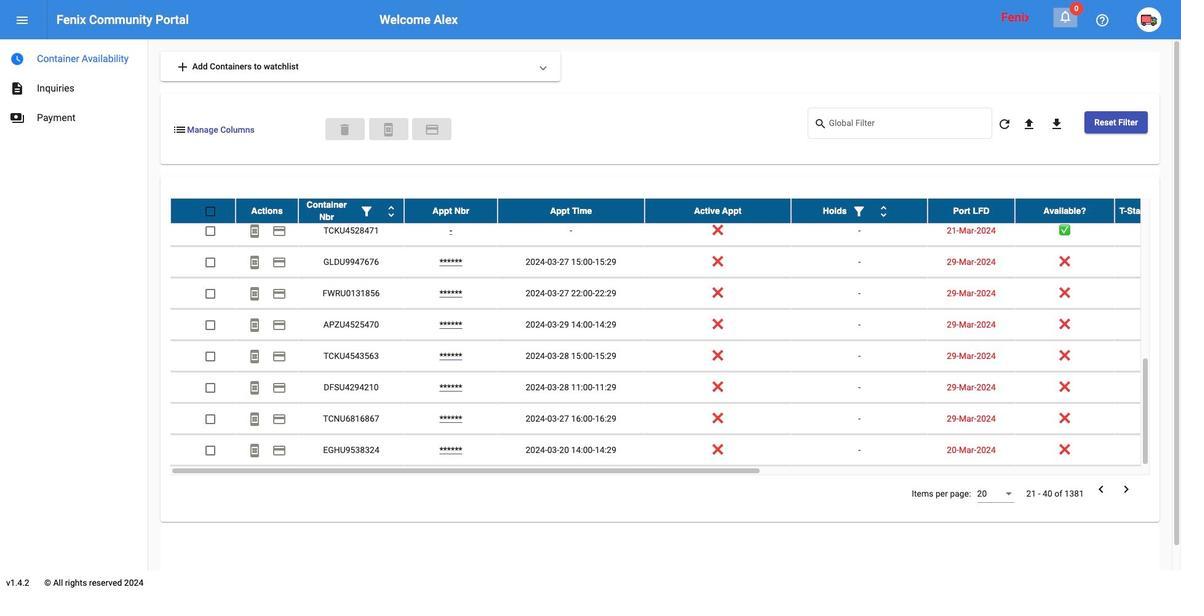Task type: locate. For each thing, give the bounding box(es) containing it.
7 column header from the left
[[928, 199, 1016, 223]]

4 column header from the left
[[498, 199, 645, 223]]

no color image
[[1059, 9, 1074, 24], [15, 13, 30, 28], [175, 60, 190, 75], [10, 81, 25, 96], [815, 117, 829, 131], [998, 117, 1013, 132], [1022, 117, 1037, 132], [425, 122, 440, 137], [247, 193, 262, 208], [272, 193, 287, 208], [360, 205, 374, 219], [272, 224, 287, 239], [247, 256, 262, 270], [272, 256, 287, 270], [272, 287, 287, 302], [247, 318, 262, 333], [247, 350, 262, 365], [272, 350, 287, 365], [247, 413, 262, 427], [247, 444, 262, 459], [272, 444, 287, 459], [1095, 483, 1109, 497]]

no color image
[[1096, 13, 1111, 28], [10, 52, 25, 66], [10, 111, 25, 126], [1050, 117, 1065, 132], [172, 122, 187, 137], [381, 122, 396, 137], [384, 205, 399, 219], [852, 205, 867, 219], [877, 205, 892, 219], [247, 224, 262, 239], [247, 287, 262, 302], [272, 318, 287, 333], [247, 381, 262, 396], [272, 381, 287, 396], [272, 413, 287, 427], [1120, 483, 1135, 497]]

6 cell from the top
[[1116, 341, 1182, 372]]

column header
[[236, 199, 299, 223], [299, 199, 404, 223], [404, 199, 498, 223], [498, 199, 645, 223], [645, 199, 792, 223], [792, 199, 928, 223], [928, 199, 1016, 223], [1016, 199, 1116, 223], [1116, 199, 1182, 223]]

3 row from the top
[[171, 215, 1182, 247]]

4 cell from the top
[[1116, 278, 1182, 309]]

navigation
[[0, 39, 148, 133]]

5 row from the top
[[171, 278, 1182, 310]]

3 cell from the top
[[1116, 247, 1182, 278]]

Global Watchlist Filter field
[[829, 121, 986, 130]]

cell
[[1116, 184, 1182, 215], [1116, 215, 1182, 246], [1116, 247, 1182, 278], [1116, 278, 1182, 309], [1116, 310, 1182, 340], [1116, 341, 1182, 372], [1116, 372, 1182, 403], [1116, 404, 1182, 435], [1116, 435, 1182, 466]]

2 cell from the top
[[1116, 215, 1182, 246]]

3 column header from the left
[[404, 199, 498, 223]]

grid
[[171, 184, 1182, 476]]

7 row from the top
[[171, 341, 1182, 372]]

9 column header from the left
[[1116, 199, 1182, 223]]

7 cell from the top
[[1116, 372, 1182, 403]]

no color image inside column header
[[360, 205, 374, 219]]

5 column header from the left
[[645, 199, 792, 223]]

row
[[171, 184, 1182, 215], [171, 199, 1182, 224], [171, 215, 1182, 247], [171, 247, 1182, 278], [171, 278, 1182, 310], [171, 310, 1182, 341], [171, 341, 1182, 372], [171, 372, 1182, 404], [171, 404, 1182, 435], [171, 435, 1182, 467]]



Task type: describe. For each thing, give the bounding box(es) containing it.
8 cell from the top
[[1116, 404, 1182, 435]]

1 row from the top
[[171, 184, 1182, 215]]

5 cell from the top
[[1116, 310, 1182, 340]]

9 cell from the top
[[1116, 435, 1182, 466]]

9 row from the top
[[171, 404, 1182, 435]]

8 column header from the left
[[1016, 199, 1116, 223]]

1 column header from the left
[[236, 199, 299, 223]]

1 cell from the top
[[1116, 184, 1182, 215]]

6 row from the top
[[171, 310, 1182, 341]]

4 row from the top
[[171, 247, 1182, 278]]

delete image
[[338, 122, 352, 137]]

2 row from the top
[[171, 199, 1182, 224]]

8 row from the top
[[171, 372, 1182, 404]]

6 column header from the left
[[792, 199, 928, 223]]

10 row from the top
[[171, 435, 1182, 467]]

2 column header from the left
[[299, 199, 404, 223]]



Task type: vqa. For each thing, say whether or not it's contained in the screenshot.
6th cell from the bottom of the page
yes



